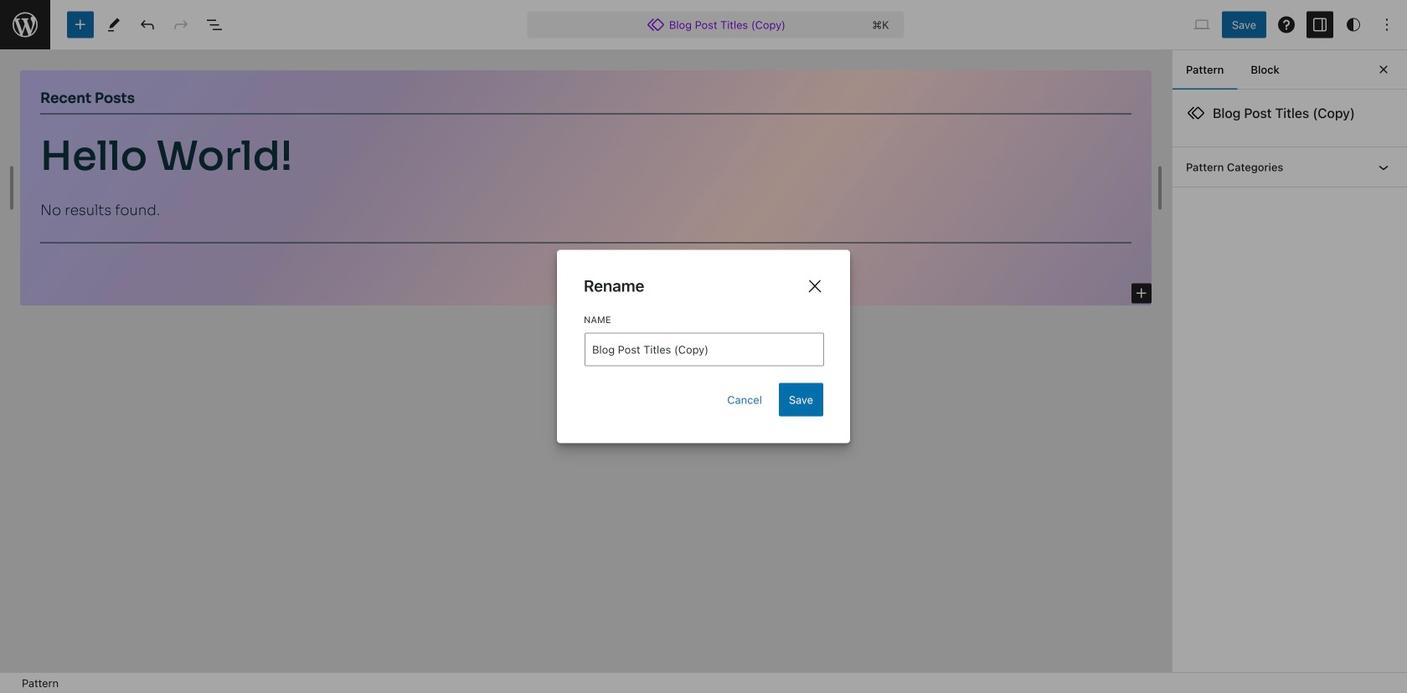 Task type: describe. For each thing, give the bounding box(es) containing it.
undo image
[[137, 15, 157, 35]]

close settings image
[[1374, 59, 1394, 80]]



Task type: vqa. For each thing, say whether or not it's contained in the screenshot.
Back Icon
no



Task type: locate. For each thing, give the bounding box(es) containing it.
redo image
[[171, 15, 191, 35]]

settings image
[[1310, 15, 1330, 35]]

tab panel
[[1173, 89, 1407, 188]]

close image
[[805, 276, 825, 296]]

document
[[557, 250, 850, 444]]

None text field
[[585, 333, 824, 367]]

tab list
[[1173, 49, 1293, 90]]

editor top bar region
[[0, 0, 1407, 50]]



